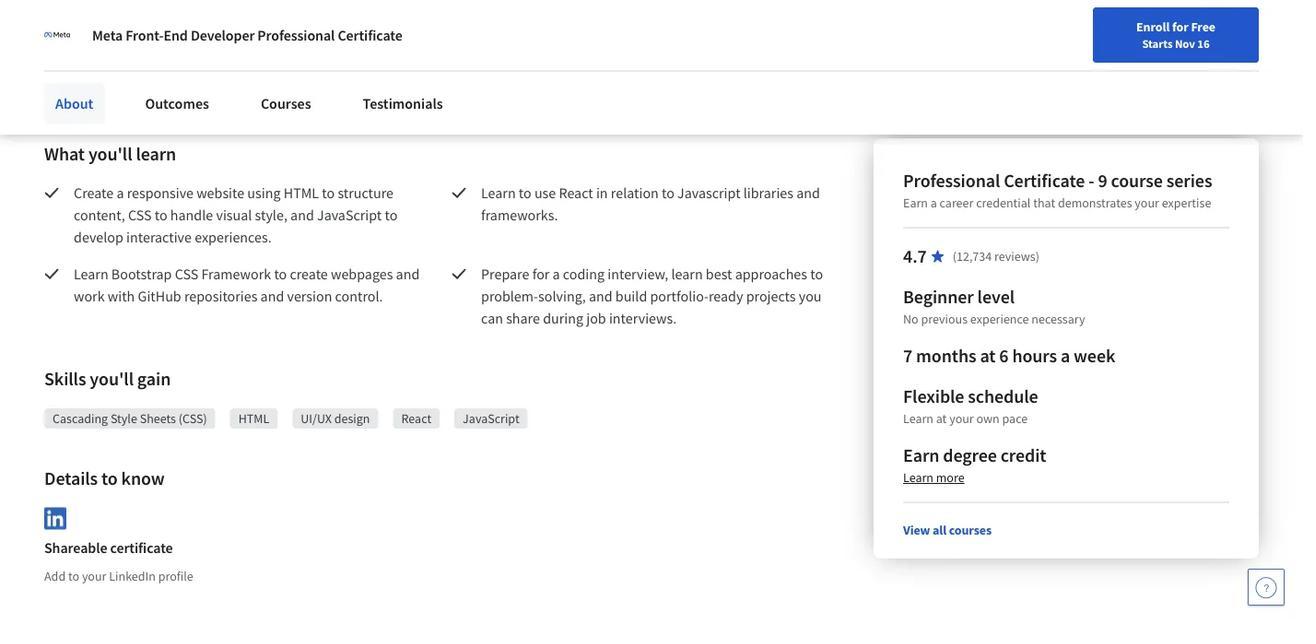 Task type: describe. For each thing, give the bounding box(es) containing it.
0 horizontal spatial learn
[[136, 142, 176, 165]]

credit
[[1001, 444, 1047, 467]]

visual
[[216, 206, 252, 224]]

skills
[[44, 367, 86, 390]]

9
[[1098, 169, 1108, 192]]

can
[[481, 309, 503, 327]]

course
[[1111, 169, 1163, 192]]

degree
[[943, 444, 997, 467]]

about for 2nd about link
[[55, 94, 93, 112]]

1 about link from the top
[[44, 58, 105, 99]]

work
[[74, 287, 105, 305]]

english
[[1003, 58, 1047, 76]]

interview,
[[608, 265, 669, 283]]

about for first about link from the top
[[55, 69, 93, 88]]

outcomes link for 2nd about link
[[134, 83, 220, 124]]

shopping cart: 1 item image
[[925, 51, 960, 80]]

html inside create a responsive website using html to structure content, css to handle visual style, and javascript to develop interactive experiences.
[[284, 183, 319, 202]]

learn bootstrap css framework to create webpages and work with github repositories and version control.
[[74, 265, 423, 305]]

create
[[290, 265, 328, 283]]

necessary
[[1032, 311, 1085, 327]]

webpages
[[331, 265, 393, 283]]

your down shareable certificate
[[82, 568, 106, 584]]

approaches
[[735, 265, 808, 283]]

a inside professional certificate - 9 course series earn a career credential that demonstrates your expertise
[[931, 195, 937, 211]]

github
[[138, 287, 181, 305]]

css inside create a responsive website using html to structure content, css to handle visual style, and javascript to develop interactive experiences.
[[128, 206, 152, 224]]

and inside create a responsive website using html to structure content, css to handle visual style, and javascript to develop interactive experiences.
[[290, 206, 314, 224]]

enroll for free starts nov 16
[[1137, 18, 1216, 51]]

cascading style sheets (css)
[[53, 410, 207, 427]]

a left week
[[1061, 344, 1070, 367]]

projects
[[746, 287, 796, 305]]

build
[[616, 287, 647, 305]]

linkedin
[[109, 568, 156, 584]]

individuals link
[[22, 0, 130, 37]]

that
[[1034, 195, 1056, 211]]

schedule
[[968, 385, 1039, 408]]

professional certificate - 9 course series earn a career credential that demonstrates your expertise
[[903, 169, 1213, 211]]

certificate
[[110, 539, 173, 557]]

relation
[[611, 183, 659, 202]]

to inside prepare for a coding interview, learn best approaches to problem-solving, and build portfolio-ready projects you can share during job interviews.
[[810, 265, 823, 283]]

view all courses
[[903, 522, 992, 538]]

shareable
[[44, 539, 107, 557]]

0 vertical spatial at
[[980, 344, 996, 367]]

series
[[1167, 169, 1213, 192]]

structure
[[338, 183, 394, 202]]

what you'll learn
[[44, 142, 176, 165]]

outcomes for first about link from the top
[[145, 69, 209, 88]]

to left the know at the left bottom of the page
[[101, 467, 118, 490]]

learn inside learn bootstrap css framework to create webpages and work with github repositories and version control.
[[74, 265, 108, 283]]

professional inside professional certificate - 9 course series earn a career credential that demonstrates your expertise
[[903, 169, 1000, 192]]

ui/ux design
[[301, 410, 370, 427]]

(12,734 reviews)
[[953, 248, 1040, 265]]

beginner
[[903, 285, 974, 308]]

shareable certificate
[[44, 539, 173, 557]]

and inside "learn to use react in relation to javascript libraries and frameworks."
[[797, 183, 820, 202]]

a inside create a responsive website using html to structure content, css to handle visual style, and javascript to develop interactive experiences.
[[117, 183, 124, 202]]

you
[[799, 287, 822, 305]]

in
[[596, 183, 608, 202]]

view all courses link
[[903, 522, 992, 538]]

front-
[[126, 26, 164, 44]]

libraries
[[744, 183, 794, 202]]

style
[[111, 410, 137, 427]]

courses
[[949, 522, 992, 538]]

at inside the flexible schedule learn at your own pace
[[936, 410, 947, 427]]

experience
[[971, 311, 1029, 327]]

courses for 2nd about link
[[261, 94, 311, 112]]

career
[[871, 58, 907, 75]]

7 months at 6 hours a week
[[903, 344, 1116, 367]]

to right add
[[68, 568, 79, 584]]

more
[[936, 469, 965, 486]]

website
[[197, 183, 244, 202]]

certificate inside professional certificate - 9 course series earn a career credential that demonstrates your expertise
[[1004, 169, 1085, 192]]

find your new career link
[[782, 55, 916, 78]]

learn inside prepare for a coding interview, learn best approaches to problem-solving, and build portfolio-ready projects you can share during job interviews.
[[672, 265, 703, 283]]

gain
[[137, 367, 171, 390]]

1 testimonials from the top
[[363, 69, 443, 88]]

frameworks.
[[481, 206, 558, 224]]

coding
[[563, 265, 605, 283]]

create a responsive website using html to structure content, css to handle visual style, and javascript to develop interactive experiences.
[[74, 183, 401, 246]]

credential
[[976, 195, 1031, 211]]

new
[[844, 58, 869, 75]]

outcomes link for first about link from the top
[[134, 58, 220, 99]]

reviews)
[[995, 248, 1040, 265]]

previous
[[921, 311, 968, 327]]

javascript inside create a responsive website using html to structure content, css to handle visual style, and javascript to develop interactive experiences.
[[317, 206, 382, 224]]

cascading
[[53, 410, 108, 427]]

learn inside "learn to use react in relation to javascript libraries and frameworks."
[[481, 183, 516, 202]]

courses for first about link from the top
[[261, 69, 311, 88]]

react inside "learn to use react in relation to javascript libraries and frameworks."
[[559, 183, 593, 202]]

help center image
[[1256, 576, 1278, 598]]

repositories
[[184, 287, 258, 305]]

develop
[[74, 228, 123, 246]]

share
[[506, 309, 540, 327]]

all
[[933, 522, 947, 538]]

demonstrates
[[1058, 195, 1133, 211]]

framework
[[201, 265, 271, 283]]

16
[[1198, 36, 1210, 51]]

courses link for testimonials link related to first about link from the top
[[250, 58, 322, 99]]

coursera image
[[22, 52, 139, 81]]

outcomes for 2nd about link
[[145, 94, 209, 112]]



Task type: locate. For each thing, give the bounding box(es) containing it.
to inside learn bootstrap css framework to create webpages and work with github repositories and version control.
[[274, 265, 287, 283]]

find your new career
[[791, 58, 907, 75]]

0 vertical spatial react
[[559, 183, 593, 202]]

1 courses from the top
[[261, 69, 311, 88]]

earn up learn more link
[[903, 444, 940, 467]]

to left structure
[[322, 183, 335, 202]]

with
[[108, 287, 135, 305]]

html right (css)
[[238, 410, 269, 427]]

0 vertical spatial javascript
[[317, 206, 382, 224]]

interviews.
[[609, 309, 677, 327]]

your right find
[[817, 58, 842, 75]]

1 vertical spatial javascript
[[463, 410, 520, 427]]

content,
[[74, 206, 125, 224]]

individuals
[[50, 9, 123, 28]]

0 vertical spatial testimonials
[[363, 69, 443, 88]]

professional right developer
[[258, 26, 335, 44]]

to up you
[[810, 265, 823, 283]]

1 vertical spatial react
[[401, 410, 432, 427]]

about link down meta 'icon'
[[44, 58, 105, 99]]

details
[[44, 467, 98, 490]]

1 testimonials link from the top
[[352, 58, 454, 99]]

earn degree credit learn more
[[903, 444, 1047, 486]]

0 vertical spatial certificate
[[338, 26, 403, 44]]

problem-
[[481, 287, 538, 305]]

2 outcomes link from the top
[[134, 83, 220, 124]]

1 horizontal spatial professional
[[903, 169, 1000, 192]]

7
[[903, 344, 913, 367]]

None search field
[[263, 48, 567, 85]]

own
[[977, 410, 1000, 427]]

learn up responsive
[[136, 142, 176, 165]]

a right the create
[[117, 183, 124, 202]]

1 vertical spatial at
[[936, 410, 947, 427]]

know
[[121, 467, 165, 490]]

for for prepare
[[532, 265, 550, 283]]

2 about link from the top
[[44, 83, 105, 124]]

beginner level no previous experience necessary
[[903, 285, 1085, 327]]

and right libraries
[[797, 183, 820, 202]]

to down responsive
[[155, 206, 167, 224]]

0 vertical spatial learn
[[136, 142, 176, 165]]

you'll up style
[[90, 367, 134, 390]]

earn inside earn degree credit learn more
[[903, 444, 940, 467]]

learn up portfolio-
[[672, 265, 703, 283]]

outcomes link
[[134, 58, 220, 99], [134, 83, 220, 124]]

no
[[903, 311, 919, 327]]

add
[[44, 568, 66, 584]]

for for enroll
[[1173, 18, 1189, 35]]

responsive
[[127, 183, 194, 202]]

(12,734
[[953, 248, 992, 265]]

for up "nov"
[[1173, 18, 1189, 35]]

1 horizontal spatial learn
[[672, 265, 703, 283]]

level
[[978, 285, 1015, 308]]

learn to use react in relation to javascript libraries and frameworks.
[[481, 183, 823, 224]]

prepare
[[481, 265, 530, 283]]

experiences.
[[195, 228, 272, 246]]

professional up career
[[903, 169, 1000, 192]]

css up github
[[175, 265, 198, 283]]

css up interactive
[[128, 206, 152, 224]]

at down flexible
[[936, 410, 947, 427]]

1 vertical spatial about
[[55, 94, 93, 112]]

about link down coursera image
[[44, 83, 105, 124]]

1 horizontal spatial css
[[175, 265, 198, 283]]

html
[[284, 183, 319, 202], [238, 410, 269, 427]]

to down structure
[[385, 206, 398, 224]]

to
[[322, 183, 335, 202], [519, 183, 532, 202], [662, 183, 675, 202], [155, 206, 167, 224], [385, 206, 398, 224], [274, 265, 287, 283], [810, 265, 823, 283], [101, 467, 118, 490], [68, 568, 79, 584]]

and left version
[[261, 287, 284, 305]]

2 outcomes from the top
[[145, 94, 209, 112]]

1 earn from the top
[[903, 195, 928, 211]]

your
[[817, 58, 842, 75], [1135, 195, 1160, 211], [950, 410, 974, 427], [82, 568, 106, 584]]

2 courses from the top
[[261, 94, 311, 112]]

learn left more
[[903, 469, 934, 486]]

1 vertical spatial testimonials
[[363, 94, 443, 112]]

skills you'll gain
[[44, 367, 171, 390]]

javascript
[[678, 183, 741, 202]]

0 horizontal spatial certificate
[[338, 26, 403, 44]]

a left career
[[931, 195, 937, 211]]

learn inside the flexible schedule learn at your own pace
[[903, 410, 934, 427]]

1 horizontal spatial html
[[284, 183, 319, 202]]

job
[[587, 309, 606, 327]]

learn
[[136, 142, 176, 165], [672, 265, 703, 283]]

1 horizontal spatial for
[[1173, 18, 1189, 35]]

flexible
[[903, 385, 965, 408]]

1 courses link from the top
[[250, 58, 322, 99]]

2 earn from the top
[[903, 444, 940, 467]]

1 horizontal spatial at
[[980, 344, 996, 367]]

1 vertical spatial for
[[532, 265, 550, 283]]

1 vertical spatial css
[[175, 265, 198, 283]]

a inside prepare for a coding interview, learn best approaches to problem-solving, and build portfolio-ready projects you can share during job interviews.
[[553, 265, 560, 283]]

2 about from the top
[[55, 94, 93, 112]]

2 testimonials link from the top
[[352, 83, 454, 124]]

0 vertical spatial for
[[1173, 18, 1189, 35]]

react left in
[[559, 183, 593, 202]]

1 horizontal spatial certificate
[[1004, 169, 1085, 192]]

to left use
[[519, 183, 532, 202]]

meta image
[[44, 22, 70, 48]]

what
[[44, 142, 85, 165]]

0 vertical spatial html
[[284, 183, 319, 202]]

version
[[287, 287, 332, 305]]

you'll for skills
[[90, 367, 134, 390]]

courses link
[[250, 58, 322, 99], [250, 83, 322, 124]]

0 horizontal spatial professional
[[258, 26, 335, 44]]

profile
[[158, 568, 193, 584]]

and inside prepare for a coding interview, learn best approaches to problem-solving, and build portfolio-ready projects you can share during job interviews.
[[589, 287, 613, 305]]

week
[[1074, 344, 1116, 367]]

starts
[[1142, 36, 1173, 51]]

earn inside professional certificate - 9 course series earn a career credential that demonstrates your expertise
[[903, 195, 928, 211]]

1 vertical spatial courses
[[261, 94, 311, 112]]

bootstrap
[[111, 265, 172, 283]]

during
[[543, 309, 584, 327]]

control.
[[335, 287, 383, 305]]

1 vertical spatial html
[[238, 410, 269, 427]]

free
[[1191, 18, 1216, 35]]

testimonials link
[[352, 58, 454, 99], [352, 83, 454, 124]]

courses link for testimonials link related to 2nd about link
[[250, 83, 322, 124]]

0 vertical spatial professional
[[258, 26, 335, 44]]

learn up work
[[74, 265, 108, 283]]

react
[[559, 183, 593, 202], [401, 410, 432, 427]]

1 horizontal spatial react
[[559, 183, 593, 202]]

1 vertical spatial learn
[[672, 265, 703, 283]]

and right style,
[[290, 206, 314, 224]]

your down course
[[1135, 195, 1160, 211]]

learn
[[481, 183, 516, 202], [74, 265, 108, 283], [903, 410, 934, 427], [903, 469, 934, 486]]

a
[[117, 183, 124, 202], [931, 195, 937, 211], [553, 265, 560, 283], [1061, 344, 1070, 367]]

english button
[[969, 37, 1081, 97]]

a up solving,
[[553, 265, 560, 283]]

style,
[[255, 206, 287, 224]]

1 outcomes from the top
[[145, 69, 209, 88]]

ready
[[709, 287, 743, 305]]

learn inside earn degree credit learn more
[[903, 469, 934, 486]]

0 horizontal spatial at
[[936, 410, 947, 427]]

meta front-end developer professional certificate
[[92, 26, 403, 44]]

hours
[[1013, 344, 1057, 367]]

2 testimonials from the top
[[363, 94, 443, 112]]

months
[[916, 344, 977, 367]]

your inside the flexible schedule learn at your own pace
[[950, 410, 974, 427]]

1 vertical spatial outcomes
[[145, 94, 209, 112]]

show notifications image
[[1107, 60, 1129, 82]]

flexible schedule learn at your own pace
[[903, 385, 1039, 427]]

and up job
[[589, 287, 613, 305]]

sheets
[[140, 410, 176, 427]]

1 vertical spatial you'll
[[90, 367, 134, 390]]

view
[[903, 522, 930, 538]]

testimonials
[[363, 69, 443, 88], [363, 94, 443, 112]]

to right relation
[[662, 183, 675, 202]]

0 vertical spatial you'll
[[88, 142, 132, 165]]

to left create
[[274, 265, 287, 283]]

for inside prepare for a coding interview, learn best approaches to problem-solving, and build portfolio-ready projects you can share during job interviews.
[[532, 265, 550, 283]]

1 outcomes link from the top
[[134, 58, 220, 99]]

(css)
[[179, 410, 207, 427]]

0 horizontal spatial javascript
[[317, 206, 382, 224]]

for inside enroll for free starts nov 16
[[1173, 18, 1189, 35]]

learn up frameworks.
[[481, 183, 516, 202]]

learn down flexible
[[903, 410, 934, 427]]

your inside professional certificate - 9 course series earn a career credential that demonstrates your expertise
[[1135, 195, 1160, 211]]

and
[[797, 183, 820, 202], [290, 206, 314, 224], [396, 265, 420, 283], [261, 287, 284, 305], [589, 287, 613, 305]]

learn more link
[[903, 469, 965, 486]]

interactive
[[126, 228, 192, 246]]

about down coursera image
[[55, 94, 93, 112]]

1 about from the top
[[55, 69, 93, 88]]

portfolio-
[[650, 287, 709, 305]]

1 vertical spatial certificate
[[1004, 169, 1085, 192]]

handle
[[170, 206, 213, 224]]

and right webpages
[[396, 265, 420, 283]]

css inside learn bootstrap css framework to create webpages and work with github repositories and version control.
[[175, 265, 198, 283]]

meta
[[92, 26, 123, 44]]

0 horizontal spatial css
[[128, 206, 152, 224]]

html right using
[[284, 183, 319, 202]]

1 vertical spatial professional
[[903, 169, 1000, 192]]

4.7
[[903, 245, 927, 268]]

design
[[334, 410, 370, 427]]

best
[[706, 265, 732, 283]]

you'll up the create
[[88, 142, 132, 165]]

1 horizontal spatial javascript
[[463, 410, 520, 427]]

about down meta 'icon'
[[55, 69, 93, 88]]

0 horizontal spatial html
[[238, 410, 269, 427]]

0 vertical spatial about
[[55, 69, 93, 88]]

create
[[74, 183, 114, 202]]

developer
[[191, 26, 255, 44]]

find
[[791, 58, 815, 75]]

0 horizontal spatial react
[[401, 410, 432, 427]]

you'll
[[88, 142, 132, 165], [90, 367, 134, 390]]

your left own
[[950, 410, 974, 427]]

javascript
[[317, 206, 382, 224], [463, 410, 520, 427]]

you'll for what
[[88, 142, 132, 165]]

1 vertical spatial earn
[[903, 444, 940, 467]]

earn left career
[[903, 195, 928, 211]]

details to know
[[44, 467, 165, 490]]

nov
[[1175, 36, 1195, 51]]

at left 6
[[980, 344, 996, 367]]

0 horizontal spatial for
[[532, 265, 550, 283]]

0 vertical spatial outcomes
[[145, 69, 209, 88]]

react right design
[[401, 410, 432, 427]]

for up solving,
[[532, 265, 550, 283]]

testimonials link for 2nd about link
[[352, 83, 454, 124]]

0 vertical spatial earn
[[903, 195, 928, 211]]

testimonials link for first about link from the top
[[352, 58, 454, 99]]

0 vertical spatial courses
[[261, 69, 311, 88]]

0 vertical spatial css
[[128, 206, 152, 224]]

2 courses link from the top
[[250, 83, 322, 124]]



Task type: vqa. For each thing, say whether or not it's contained in the screenshot.
interactive
yes



